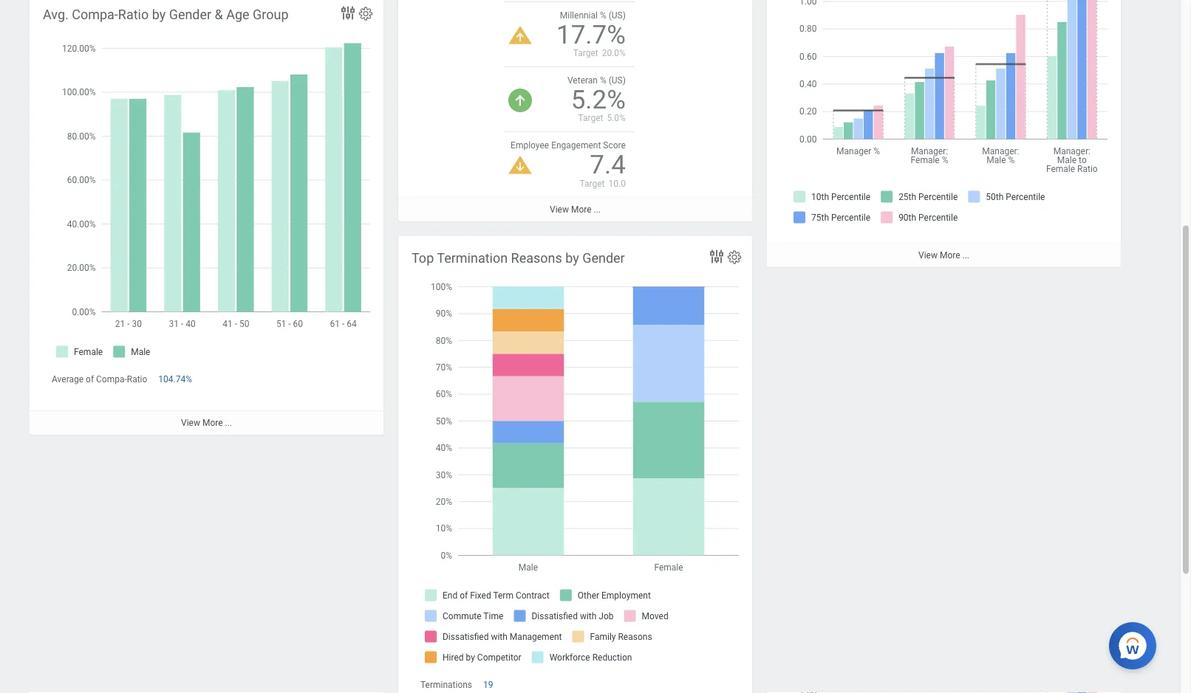 Task type: vqa. For each thing, say whether or not it's contained in the screenshot.


Task type: describe. For each thing, give the bounding box(es) containing it.
diversity scorecard (us) element
[[398, 0, 752, 222]]

leadership diversity benchmarks element
[[767, 0, 1121, 268]]

target for 7.4
[[580, 179, 605, 189]]

104.74%
[[158, 375, 192, 385]]

&
[[215, 7, 223, 23]]

engagement
[[551, 141, 601, 151]]

group
[[253, 7, 289, 23]]

view inside avg. compa-ratio by gender & age group element
[[181, 418, 200, 429]]

by for reasons
[[565, 251, 579, 266]]

more for diversity scorecard (us) element
[[571, 205, 591, 215]]

top
[[412, 251, 434, 266]]

up warning image
[[508, 27, 532, 45]]

0 vertical spatial compa-
[[72, 7, 118, 23]]

veteran
[[567, 76, 598, 86]]

19 button
[[483, 680, 495, 692]]

target for 17.7%
[[573, 48, 598, 59]]

% for 17.7%
[[600, 11, 606, 21]]

target for 5.2%
[[578, 114, 603, 124]]

... for leadership diversity benchmarks element on the top right of the page
[[962, 251, 969, 261]]

7.4 target 10.0
[[580, 150, 626, 189]]

average of compa-ratio
[[52, 375, 147, 385]]

17.7% target 20.0%
[[556, 20, 626, 59]]

configure and view chart data image
[[708, 248, 726, 266]]

view for leadership diversity benchmarks element on the top right of the page
[[918, 251, 938, 261]]

view more ... for diversity scorecard (us) element
[[550, 205, 601, 215]]

average
[[52, 375, 84, 385]]

more for leadership diversity benchmarks element on the top right of the page
[[940, 251, 960, 261]]

(us) for 17.7%
[[609, 11, 626, 21]]

terminations
[[420, 681, 472, 691]]

19
[[483, 681, 493, 691]]

veteran % (us)
[[567, 76, 626, 86]]

employee
[[511, 141, 549, 151]]

104.74% button
[[158, 374, 194, 386]]

5.2%
[[571, 85, 626, 115]]

% for 5.2%
[[600, 76, 606, 86]]



Task type: locate. For each thing, give the bounding box(es) containing it.
view for diversity scorecard (us) element
[[550, 205, 569, 215]]

20.0%
[[602, 48, 626, 59]]

view more ... for leadership diversity benchmarks element on the top right of the page
[[918, 251, 969, 261]]

1 vertical spatial view
[[918, 251, 938, 261]]

reasons
[[511, 251, 562, 266]]

2 horizontal spatial view more ...
[[918, 251, 969, 261]]

target up veteran
[[573, 48, 598, 59]]

1 vertical spatial ratio
[[127, 375, 147, 385]]

compa- right of
[[96, 375, 127, 385]]

1 vertical spatial target
[[578, 114, 603, 124]]

1 vertical spatial more
[[940, 251, 960, 261]]

1 vertical spatial ...
[[962, 251, 969, 261]]

top termination reasons by gender element
[[398, 236, 752, 694]]

% right millennial
[[600, 11, 606, 21]]

1 vertical spatial %
[[600, 76, 606, 86]]

0 vertical spatial gender
[[169, 7, 211, 23]]

employee engagement score
[[511, 141, 626, 151]]

...
[[594, 205, 601, 215], [962, 251, 969, 261], [225, 418, 232, 429]]

of
[[86, 375, 94, 385]]

0 vertical spatial view more ...
[[550, 205, 601, 215]]

2 (us) from the top
[[609, 76, 626, 86]]

... inside diversity scorecard (us) element
[[594, 205, 601, 215]]

2 horizontal spatial more
[[940, 251, 960, 261]]

configure and view chart data image
[[339, 4, 357, 22]]

2 horizontal spatial view
[[918, 251, 938, 261]]

0 horizontal spatial view more ... link
[[30, 411, 383, 435]]

2 vertical spatial view more ...
[[181, 418, 232, 429]]

target left the 5.0%
[[578, 114, 603, 124]]

0 vertical spatial target
[[573, 48, 598, 59]]

0 vertical spatial %
[[600, 11, 606, 21]]

by
[[152, 7, 166, 23], [565, 251, 579, 266]]

view more ... link
[[398, 197, 752, 222], [767, 243, 1121, 268], [30, 411, 383, 435]]

target inside 17.7% target 20.0%
[[573, 48, 598, 59]]

2 vertical spatial ...
[[225, 418, 232, 429]]

millennial
[[560, 11, 598, 21]]

10.0
[[608, 179, 626, 189]]

view more ... inside avg. compa-ratio by gender & age group element
[[181, 418, 232, 429]]

age
[[226, 7, 249, 23]]

gender for ratio
[[169, 7, 211, 23]]

2 vertical spatial view
[[181, 418, 200, 429]]

by left &
[[152, 7, 166, 23]]

1 horizontal spatial ...
[[594, 205, 601, 215]]

2 vertical spatial view more ... link
[[30, 411, 383, 435]]

1 vertical spatial compa-
[[96, 375, 127, 385]]

0 vertical spatial view more ... link
[[398, 197, 752, 222]]

5.0%
[[607, 114, 626, 124]]

(us)
[[609, 11, 626, 21], [609, 76, 626, 86]]

view inside leadership diversity benchmarks element
[[918, 251, 938, 261]]

more
[[571, 205, 591, 215], [940, 251, 960, 261], [202, 418, 223, 429]]

0 horizontal spatial gender
[[169, 7, 211, 23]]

compa- right avg.
[[72, 7, 118, 23]]

compa-
[[72, 7, 118, 23], [96, 375, 127, 385]]

avg. compa-ratio by gender & age group element
[[30, 0, 383, 435]]

... inside avg. compa-ratio by gender & age group element
[[225, 418, 232, 429]]

gender left &
[[169, 7, 211, 23]]

2 % from the top
[[600, 76, 606, 86]]

2 vertical spatial target
[[580, 179, 605, 189]]

7.4
[[590, 150, 626, 180]]

5.2% target 5.0%
[[571, 85, 626, 124]]

gender right reasons
[[582, 251, 625, 266]]

1 (us) from the top
[[609, 11, 626, 21]]

%
[[600, 11, 606, 21], [600, 76, 606, 86]]

by for ratio
[[152, 7, 166, 23]]

gender
[[169, 7, 211, 23], [582, 251, 625, 266]]

... for diversity scorecard (us) element
[[594, 205, 601, 215]]

down warning image
[[508, 157, 532, 175]]

1 vertical spatial view more ...
[[918, 251, 969, 261]]

17.7%
[[556, 20, 626, 50]]

1 vertical spatial (us)
[[609, 76, 626, 86]]

2 vertical spatial more
[[202, 418, 223, 429]]

0 vertical spatial ratio
[[118, 7, 149, 23]]

1 horizontal spatial more
[[571, 205, 591, 215]]

1 vertical spatial by
[[565, 251, 579, 266]]

more inside diversity scorecard (us) element
[[571, 205, 591, 215]]

0 vertical spatial by
[[152, 7, 166, 23]]

configure top termination reasons by gender image
[[726, 250, 743, 266]]

% right veteran
[[600, 76, 606, 86]]

view more ... link for diversity scorecard (us) element
[[398, 197, 752, 222]]

view more ...
[[550, 205, 601, 215], [918, 251, 969, 261], [181, 418, 232, 429]]

configure avg. compa-ratio by gender & age group image
[[358, 6, 374, 22]]

view more ... inside diversity scorecard (us) element
[[550, 205, 601, 215]]

2 horizontal spatial ...
[[962, 251, 969, 261]]

score
[[603, 141, 626, 151]]

ratio
[[118, 7, 149, 23], [127, 375, 147, 385]]

0 vertical spatial more
[[571, 205, 591, 215]]

target inside "7.4 target 10.0"
[[580, 179, 605, 189]]

1 horizontal spatial view more ...
[[550, 205, 601, 215]]

1 horizontal spatial view more ... link
[[398, 197, 752, 222]]

0 vertical spatial (us)
[[609, 11, 626, 21]]

1 horizontal spatial gender
[[582, 251, 625, 266]]

1 % from the top
[[600, 11, 606, 21]]

termination
[[437, 251, 508, 266]]

1 vertical spatial gender
[[582, 251, 625, 266]]

up good image
[[508, 89, 532, 113]]

millennial % (us)
[[560, 11, 626, 21]]

(us) down 20.0% on the right top
[[609, 76, 626, 86]]

0 horizontal spatial by
[[152, 7, 166, 23]]

2 horizontal spatial view more ... link
[[767, 243, 1121, 268]]

0 horizontal spatial more
[[202, 418, 223, 429]]

top termination reasons by gender
[[412, 251, 625, 266]]

more inside leadership diversity benchmarks element
[[940, 251, 960, 261]]

1 horizontal spatial view
[[550, 205, 569, 215]]

0 vertical spatial ...
[[594, 205, 601, 215]]

gender for reasons
[[582, 251, 625, 266]]

avg. compa-ratio by gender & age group
[[43, 7, 289, 23]]

0 horizontal spatial view
[[181, 418, 200, 429]]

more inside avg. compa-ratio by gender & age group element
[[202, 418, 223, 429]]

1 horizontal spatial by
[[565, 251, 579, 266]]

0 horizontal spatial ...
[[225, 418, 232, 429]]

(us) for 5.2%
[[609, 76, 626, 86]]

target left 10.0
[[580, 179, 605, 189]]

(us) up 20.0% on the right top
[[609, 11, 626, 21]]

view
[[550, 205, 569, 215], [918, 251, 938, 261], [181, 418, 200, 429]]

target
[[573, 48, 598, 59], [578, 114, 603, 124], [580, 179, 605, 189]]

0 vertical spatial view
[[550, 205, 569, 215]]

by right reasons
[[565, 251, 579, 266]]

0 horizontal spatial view more ...
[[181, 418, 232, 429]]

avg.
[[43, 7, 69, 23]]

1 vertical spatial view more ... link
[[767, 243, 1121, 268]]

... inside leadership diversity benchmarks element
[[962, 251, 969, 261]]

target inside 5.2% target 5.0%
[[578, 114, 603, 124]]

view more ... inside leadership diversity benchmarks element
[[918, 251, 969, 261]]

view inside diversity scorecard (us) element
[[550, 205, 569, 215]]

view more ... link for leadership diversity benchmarks element on the top right of the page
[[767, 243, 1121, 268]]



